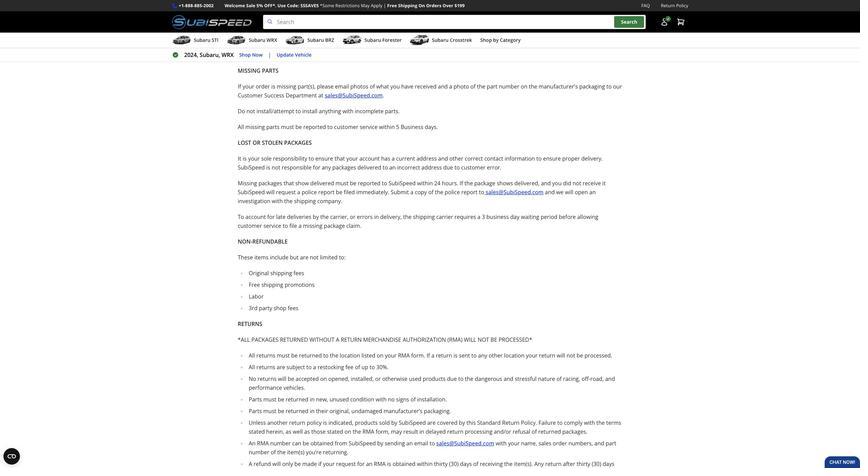 Task type: locate. For each thing, give the bounding box(es) containing it.
responsible inside it is your sole responsibility to ensure that your account has a current address and other correct contact information to ensure proper delivery. subispeed is not responsible for any packages delivered to an incorrect address due to customer error.
[[282, 164, 312, 171]]

with up receiving
[[496, 440, 507, 447]]

1 vertical spatial parts
[[249, 408, 262, 415]]

in inside 'to account for late deliveries by the carrier, or errors in delivery, the shipping carrier requires a 3 business day waiting period before allowing customer service to file a missing package claim.'
[[374, 213, 379, 221]]

current
[[396, 155, 415, 162]]

1 vertical spatial 3rd
[[249, 305, 258, 312]]

business
[[401, 123, 423, 131]]

location down "processed*"
[[504, 352, 525, 360]]

1 vertical spatial within
[[417, 180, 433, 187]]

promotions
[[285, 281, 315, 289]]

cost down vehicle
[[485, 51, 495, 59]]

number down $199
[[448, 11, 468, 18]]

1 vertical spatial free
[[249, 281, 260, 289]]

returns
[[238, 320, 262, 328]]

to down sent
[[458, 375, 464, 383]]

open
[[575, 189, 588, 196]]

indicated,
[[329, 419, 354, 427]]

0 horizontal spatial request
[[276, 189, 296, 196]]

all for all returns must be returned to the location listed on your rma form. if a return is sent to any other location your return will not be processed.
[[249, 352, 255, 360]]

thirty right after
[[577, 461, 590, 468]]

merchandise
[[363, 336, 401, 344]]

1 vertical spatial request
[[336, 461, 356, 468]]

products right used
[[423, 375, 446, 383]]

0 vertical spatial shop
[[480, 37, 492, 43]]

1 horizontal spatial location
[[504, 352, 525, 360]]

item(s).
[[514, 461, 533, 468]]

and inside it is your sole responsibility to ensure that your account has a current address and other correct contact information to ensure proper delivery. subispeed is not responsible for any packages delivered to an incorrect address due to customer error.
[[438, 155, 448, 162]]

1 horizontal spatial costs,
[[401, 51, 416, 59]]

number down associated
[[499, 83, 519, 90]]

submit
[[391, 189, 409, 196]]

by inside 'to account for late deliveries by the carrier, or errors in delivery, the shipping carrier requires a 3 business day waiting period before allowing customer service to file a missing package claim.'
[[313, 213, 319, 221]]

email down *some
[[327, 11, 341, 18]]

condition
[[350, 396, 374, 404]]

delivered up company.
[[310, 180, 334, 187]]

0 vertical spatial packaging
[[528, 11, 554, 18]]

that inside it is your sole responsibility to ensure that your account has a current address and other correct contact information to ensure proper delivery. subispeed is not responsible for any packages delivered to an incorrect address due to customer error.
[[335, 155, 345, 162]]

for inside 'to account for late deliveries by the carrier, or errors in delivery, the shipping carrier requires a 3 business day waiting period before allowing customer service to file a missing package claim.'
[[267, 213, 275, 221]]

obtained
[[311, 440, 333, 447], [393, 461, 416, 468]]

the inside no returns will be accepted on opened, installed, or otherwise used products due to the dangerous and stressful nature of racing, off-road, and performance vehicles.
[[465, 375, 473, 383]]

due
[[443, 164, 453, 171], [447, 375, 457, 383]]

2 as from the left
[[304, 428, 310, 436]]

sales@subispeed.com link down 'welcome sale 5% off*. use code: sssave5'
[[244, 20, 302, 27]]

sales@subispeed.com link up the incomplete
[[325, 92, 383, 99]]

new,
[[316, 396, 328, 404]]

24
[[434, 180, 441, 187]]

all down do
[[238, 123, 244, 131]]

is up success
[[271, 83, 275, 90]]

what
[[376, 83, 389, 90]]

if your order is missing part(s), please email photos of what you have received and a photo of the part number on the manufacturer's packaging to our customer success department at
[[238, 83, 622, 99]]

delivered inside missing packages that show delivered must be reported to subispeed within 24 hours. if the package shows delivered, and you did not receive it subispeed will request a police report be filed immediately. submit a copy of the police report to
[[310, 180, 334, 187]]

2 costs, from the left
[[401, 51, 416, 59]]

within left 5
[[379, 123, 395, 131]]

shipping up free shipping promotions
[[270, 270, 292, 277]]

1 horizontal spatial and/or
[[494, 428, 511, 436]]

shop for shop now
[[239, 51, 251, 58]]

shop for shop by category
[[480, 37, 492, 43]]

2 subaru from the left
[[249, 37, 265, 43]]

stolen
[[262, 139, 283, 147]]

1 horizontal spatial received
[[415, 83, 437, 90]]

to
[[238, 20, 243, 27], [607, 83, 612, 90], [296, 108, 301, 115], [327, 123, 333, 131], [309, 155, 314, 162], [536, 155, 542, 162], [383, 164, 388, 171], [455, 164, 460, 171], [382, 180, 387, 187], [479, 189, 484, 196], [283, 222, 288, 230], [323, 352, 329, 360], [472, 352, 477, 360], [306, 364, 312, 371], [370, 364, 375, 371], [458, 375, 464, 383], [557, 419, 563, 427], [430, 440, 435, 447]]

not
[[255, 51, 264, 59], [247, 108, 255, 115], [272, 164, 280, 171], [573, 180, 581, 187], [310, 254, 319, 261], [567, 352, 575, 360]]

ensure right responsibility
[[315, 155, 333, 162]]

0 horizontal spatial return
[[502, 419, 520, 427]]

2 parts from the top
[[249, 408, 262, 415]]

do not install/attempt to install anything with incomplete parts.
[[238, 108, 400, 115]]

rma inside a refund will only be made if your request for an rma is obtained within thirty (30) days of receiving the item(s). any return after thirty (30) days
[[374, 461, 386, 468]]

1 vertical spatial incorrect
[[397, 164, 420, 171]]

all for all returns are subject to a restocking fee of up to 30%.
[[249, 364, 255, 371]]

subaru crosstrek
[[432, 37, 472, 43]]

shipping
[[294, 197, 316, 205], [413, 213, 435, 221], [270, 270, 292, 277], [261, 281, 283, 289]]

missing down the deliveries
[[303, 222, 323, 230]]

0 horizontal spatial ensure
[[315, 155, 333, 162]]

0 horizontal spatial costs,
[[372, 51, 386, 59]]

be inside no returns will be accepted on opened, installed, or otherwise used products due to the dangerous and stressful nature of racing, off-road, and performance vehicles.
[[288, 375, 294, 383]]

subispeed inside it is your sole responsibility to ensure that your account has a current address and other correct contact information to ensure proper delivery. subispeed is not responsible for any packages delivered to an incorrect address due to customer error.
[[238, 164, 265, 171]]

from
[[335, 440, 347, 447]]

a right the has
[[392, 155, 395, 162]]

subispeed inside 'unless another return policy is indicated, products sold by subispeed are covered by this standard return policy. failure to comply with the terms stated herein, as well as those stated on the rma form, may result in delayed return processing and/or refusal of returned packages.'
[[399, 419, 426, 427]]

1 thirty from the left
[[434, 461, 448, 468]]

returned up all returns are subject to a restocking fee of up to 30%.
[[299, 352, 322, 360]]

1 parts from the top
[[249, 396, 262, 404]]

sales@subispeed.com down processing
[[436, 440, 494, 447]]

for inside it is your sole responsibility to ensure that your account has a current address and other correct contact information to ensure proper delivery. subispeed is not responsible for any packages delivered to an incorrect address due to customer error.
[[313, 164, 320, 171]]

and/or right you
[[249, 35, 266, 43]]

search
[[621, 19, 637, 25]]

sales@subispeed.com
[[244, 20, 302, 27], [325, 92, 383, 99], [486, 189, 544, 196], [436, 440, 494, 447]]

1 horizontal spatial thirty
[[577, 461, 590, 468]]

2 vertical spatial any
[[478, 352, 487, 360]]

department
[[286, 92, 317, 99]]

stressful
[[515, 375, 537, 383]]

1 vertical spatial address
[[422, 164, 442, 171]]

2 cost from the left
[[485, 51, 495, 59]]

a subaru sti thumbnail image image
[[172, 35, 191, 45]]

rma left 'form.'
[[398, 352, 410, 360]]

0 horizontal spatial (30)
[[449, 461, 459, 468]]

claim.
[[346, 222, 361, 230]]

authorization
[[403, 336, 446, 344]]

1 horizontal spatial packages
[[332, 164, 356, 171]]

be up 'vehicles.'
[[288, 375, 294, 383]]

2 horizontal spatial other
[[489, 352, 503, 360]]

within up copy
[[417, 180, 433, 187]]

0 vertical spatial responsible
[[317, 35, 347, 43]]

will inside a refund will only be made if your request for an rma is obtained within thirty (30) days of receiving the item(s). any return after thirty (30) days
[[272, 461, 281, 468]]

of inside if you received the wrong product, email photos of the incorrect part and the part number on the manufacturer's packaging to
[[362, 11, 367, 18]]

will up investigation
[[266, 189, 275, 196]]

0 horizontal spatial 3rd
[[249, 305, 258, 312]]

on
[[470, 11, 476, 18], [521, 83, 528, 90], [377, 352, 384, 360], [320, 375, 327, 383], [345, 428, 351, 436]]

or inside no returns will be accepted on opened, installed, or otherwise used products due to the dangerous and stressful nature of racing, off-road, and performance vehicles.
[[375, 375, 381, 383]]

1 vertical spatial reported
[[358, 180, 381, 187]]

0 vertical spatial return
[[661, 2, 675, 9]]

apply
[[371, 2, 382, 9]]

1 vertical spatial correct
[[465, 155, 483, 162]]

will inside missing packages that show delivered must be reported to subispeed within 24 hours. if the package shows delivered, and you did not receive it subispeed will request a police report be filed immediately. submit a copy of the police report to
[[266, 189, 275, 196]]

wrx
[[267, 37, 277, 43], [222, 51, 234, 59]]

1 vertical spatial installation.
[[537, 51, 567, 59]]

your right if
[[323, 461, 335, 468]]

other down be
[[489, 352, 503, 360]]

1 (30) from the left
[[449, 461, 459, 468]]

returned inside 'unless another return policy is indicated, products sold by subispeed are covered by this standard return policy. failure to comply with the terms stated herein, as well as those stated on the rma form, may result in delayed return processing and/or refusal of returned packages.'
[[538, 428, 561, 436]]

location
[[340, 352, 360, 360], [504, 352, 525, 360]]

1 vertical spatial packages
[[259, 180, 282, 187]]

1 subaru from the left
[[194, 37, 210, 43]]

0 horizontal spatial location
[[340, 352, 360, 360]]

5 subaru from the left
[[432, 37, 449, 43]]

installed,
[[351, 375, 374, 383]]

packages inside missing packages that show delivered must be reported to subispeed within 24 hours. if the package shows delivered, and you did not receive it subispeed will request a police report be filed immediately. submit a copy of the police report to
[[259, 180, 282, 187]]

no returns will be accepted on opened, installed, or otherwise used products due to the dangerous and stressful nature of racing, off-road, and performance vehicles.
[[249, 375, 615, 392]]

copy
[[415, 189, 427, 196]]

obtained inside a refund will only be made if your request for an rma is obtained within thirty (30) days of receiving the item(s). any return after thirty (30) days
[[393, 461, 416, 468]]

1 vertical spatial responsible
[[282, 164, 312, 171]]

police down show in the left of the page
[[302, 189, 317, 196]]

if inside if you received the wrong product, email photos of the incorrect part and the part number on the manufacturer's packaging to
[[238, 11, 241, 18]]

0 horizontal spatial police
[[302, 189, 317, 196]]

are inside 'unless another return policy is indicated, products sold by subispeed are covered by this standard return policy. failure to comply with the terms stated herein, as well as those stated on the rma form, may result in delayed return processing and/or refusal of returned packages.'
[[427, 419, 436, 427]]

3rd party shop fees
[[249, 305, 298, 312]]

within inside a refund will only be made if your request for an rma is obtained within thirty (30) days of receiving the item(s). any return after thirty (30) days
[[417, 461, 433, 468]]

a right "file"
[[299, 222, 302, 230]]

1 vertical spatial party
[[259, 305, 272, 312]]

of right photo
[[470, 83, 476, 90]]

0 horizontal spatial cost
[[440, 51, 450, 59]]

2 horizontal spatial any
[[478, 352, 487, 360]]

received inside if your order is missing part(s), please email photos of what you have received and a photo of the part number on the manufacturer's packaging to our customer success department at
[[415, 83, 437, 90]]

subaru right you
[[249, 37, 265, 43]]

location up fee
[[340, 352, 360, 360]]

subaru for subaru sti
[[194, 37, 210, 43]]

installation
[[342, 51, 371, 59]]

you inside if you received the wrong product, email photos of the incorrect part and the part number on the manufacturer's packaging to
[[243, 11, 252, 18]]

0 vertical spatial email
[[327, 11, 341, 18]]

0 vertical spatial received
[[253, 11, 275, 18]]

missing
[[277, 83, 296, 90], [245, 123, 265, 131], [303, 222, 323, 230]]

shop
[[274, 305, 286, 312]]

return down covered on the bottom of page
[[447, 428, 464, 436]]

installation.
[[521, 35, 551, 43], [537, 51, 567, 59], [417, 396, 447, 404]]

within down with your name, sales order numbers, and part number of the item(s) you're returning.
[[417, 461, 433, 468]]

made
[[302, 461, 317, 468]]

received down 5%
[[253, 11, 275, 18]]

a refund will only be made if your request for an rma is obtained within thirty (30) days of receiving the item(s). any return after thirty (30) days
[[249, 461, 615, 468]]

3 subaru from the left
[[307, 37, 324, 43]]

0 horizontal spatial days
[[460, 461, 472, 468]]

shipping inside 'to account for late deliveries by the carrier, or errors in delivery, the shipping carrier requires a 3 business day waiting period before allowing customer service to file a missing package claim.'
[[413, 213, 435, 221]]

0 vertical spatial wrx
[[267, 37, 277, 43]]

missing packages that show delivered must be reported to subispeed within 24 hours. if the package shows delivered, and you did not receive it subispeed will request a police report be filed immediately. submit a copy of the police report to
[[238, 180, 606, 196]]

1 horizontal spatial that
[[335, 155, 345, 162]]

return up well
[[289, 419, 305, 427]]

1 vertical spatial customer
[[238, 222, 262, 230]]

do
[[247, 51, 254, 59]]

0 vertical spatial free
[[387, 2, 397, 9]]

opened,
[[328, 375, 349, 383]]

1 vertical spatial return
[[502, 419, 520, 427]]

orders
[[426, 2, 441, 9]]

0 vertical spatial fees
[[294, 270, 304, 277]]

it
[[602, 180, 606, 187]]

1 horizontal spatial stated
[[327, 428, 343, 436]]

email down result
[[414, 440, 428, 447]]

to down delayed
[[430, 440, 435, 447]]

photos inside if your order is missing part(s), please email photos of what you have received and a photo of the part number on the manufacturer's packaging to our customer success department at
[[350, 83, 368, 90]]

account inside 'to account for late deliveries by the carrier, or errors in delivery, the shipping carrier requires a 3 business day waiting period before allowing customer service to file a missing package claim.'
[[246, 213, 266, 221]]

parts up unless
[[249, 408, 262, 415]]

button image
[[660, 18, 668, 26]]

1 vertical spatial email
[[335, 83, 349, 90]]

and inside if your order is missing part(s), please email photos of what you have received and a photo of the part number on the manufacturer's packaging to our customer success department at
[[438, 83, 448, 90]]

subispeed up submit
[[389, 180, 416, 187]]

of down may
[[362, 11, 367, 18]]

on inside if you received the wrong product, email photos of the incorrect part and the part number on the manufacturer's packaging to
[[470, 11, 476, 18]]

and/or inside 'unless another return policy is indicated, products sold by subispeed are covered by this standard return policy. failure to comply with the terms stated herein, as well as those stated on the rma form, may result in delayed return processing and/or refusal of returned packages.'
[[494, 428, 511, 436]]

0 horizontal spatial wrx
[[222, 51, 234, 59]]

2 vertical spatial returns
[[258, 375, 277, 383]]

returning.
[[323, 449, 349, 456]]

obtained down sending
[[393, 461, 416, 468]]

packages right missing
[[259, 180, 282, 187]]

an inside it is your sole responsibility to ensure that your account has a current address and other correct contact information to ensure proper delivery. subispeed is not responsible for any packages delivered to an incorrect address due to customer error.
[[389, 164, 396, 171]]

packaging inside if you received the wrong product, email photos of the incorrect part and the part number on the manufacturer's packaging to
[[528, 11, 554, 18]]

refund down an at left bottom
[[254, 461, 271, 468]]

part inside if your order is missing part(s), please email photos of what you have received and a photo of the part number on the manufacturer's packaging to our customer success department at
[[487, 83, 498, 90]]

delivered inside it is your sole responsibility to ensure that your account has a current address and other correct contact information to ensure proper delivery. subispeed is not responsible for any packages delivered to an incorrect address due to customer error.
[[358, 164, 381, 171]]

ensure left 'proper'
[[543, 155, 561, 162]]

listed
[[362, 352, 375, 360]]

missing up success
[[277, 83, 296, 90]]

must up the filed
[[336, 180, 349, 187]]

all returns are subject to a restocking fee of up to 30%.
[[249, 364, 389, 371]]

0 vertical spatial manufacturer's
[[488, 11, 527, 18]]

0 horizontal spatial party
[[259, 305, 272, 312]]

address up 24
[[422, 164, 442, 171]]

subispeed up result
[[399, 419, 426, 427]]

other
[[469, 51, 483, 59], [449, 155, 463, 162], [489, 352, 503, 360]]

processing
[[465, 428, 493, 436]]

0 horizontal spatial customer
[[238, 222, 262, 230]]

or
[[253, 139, 260, 147]]

of down herein,
[[271, 449, 276, 456]]

1 horizontal spatial ensure
[[543, 155, 561, 162]]

0 vertical spatial due
[[443, 164, 453, 171]]

packaging
[[528, 11, 554, 18], [579, 83, 605, 90]]

0 horizontal spatial responsible
[[282, 164, 312, 171]]

is
[[412, 35, 416, 43], [271, 83, 275, 90], [243, 155, 247, 162], [266, 164, 270, 171], [454, 352, 458, 360], [323, 419, 327, 427], [387, 461, 391, 468]]

policy
[[307, 419, 322, 427]]

no
[[388, 396, 395, 404]]

2 (30) from the left
[[592, 461, 601, 468]]

manufacturer's
[[384, 408, 423, 415]]

at
[[318, 92, 323, 99]]

an inside a refund will only be made if your request for an rma is obtained within thirty (30) days of receiving the item(s). any return after thirty (30) days
[[366, 461, 373, 468]]

manufacturer's inside if you received the wrong product, email photos of the incorrect part and the part number on the manufacturer's packaging to
[[488, 11, 527, 18]]

search input field
[[263, 15, 646, 29]]

to inside no returns will be accepted on opened, installed, or otherwise used products due to the dangerous and stressful nature of racing, off-road, and performance vehicles.
[[458, 375, 464, 383]]

that left show in the left of the page
[[284, 180, 294, 187]]

sssave5
[[300, 2, 319, 9]]

number inside with your name, sales order numbers, and part number of the item(s) you're returning.
[[249, 449, 269, 456]]

your inside with your name, sales order numbers, and part number of the item(s) you're returning.
[[508, 440, 520, 447]]

covered
[[437, 419, 458, 427]]

and down on
[[415, 11, 424, 18]]

customer inside 'to account for late deliveries by the carrier, or errors in delivery, the shipping carrier requires a 3 business day waiting period before allowing customer service to file a missing package claim.'
[[238, 222, 262, 230]]

shipping inside and we will open an investigation with the shipping company.
[[294, 197, 316, 205]]

packages right *all
[[251, 336, 279, 344]]

1 vertical spatial and/or
[[494, 428, 511, 436]]

on inside no returns will be accepted on opened, installed, or otherwise used products due to the dangerous and stressful nature of racing, off-road, and performance vehicles.
[[320, 375, 327, 383]]

you up we
[[552, 180, 562, 187]]

will down did
[[565, 189, 573, 196]]

products down undamaged
[[355, 419, 378, 427]]

0 horizontal spatial or
[[350, 213, 356, 221]]

missing inside 'to account for late deliveries by the carrier, or errors in delivery, the shipping carrier requires a 3 business day waiting period before allowing customer service to file a missing package claim.'
[[303, 222, 323, 230]]

0 vertical spatial packages
[[332, 164, 356, 171]]

off-
[[582, 375, 590, 383]]

1 vertical spatial that
[[284, 180, 294, 187]]

1 horizontal spatial obtained
[[393, 461, 416, 468]]

0 vertical spatial customer
[[461, 164, 486, 171]]

due inside no returns will be accepted on opened, installed, or otherwise used products due to the dangerous and stressful nature of racing, off-road, and performance vehicles.
[[447, 375, 457, 383]]

a down an at left bottom
[[249, 461, 252, 468]]

comply
[[564, 419, 583, 427]]

or inside 'to account for late deliveries by the carrier, or errors in delivery, the shipping carrier requires a 3 business day waiting period before allowing customer service to file a missing package claim.'
[[350, 213, 356, 221]]

costs,
[[372, 51, 386, 59], [401, 51, 416, 59]]

sales@subispeed.com link
[[244, 20, 302, 27], [325, 92, 383, 99], [486, 189, 544, 196], [436, 440, 494, 447]]

returns inside no returns will be accepted on opened, installed, or otherwise used products due to the dangerous and stressful nature of racing, off-road, and performance vehicles.
[[258, 375, 277, 383]]

off*.
[[264, 2, 276, 9]]

returns for must
[[256, 352, 275, 360]]

1 vertical spatial shop
[[239, 51, 251, 58]]

subispeed down it
[[238, 164, 265, 171]]

1 horizontal spatial manufacturer's
[[539, 83, 578, 90]]

0 vertical spatial delivered
[[358, 164, 381, 171]]

anything
[[319, 108, 341, 115]]

with
[[525, 51, 536, 59], [343, 108, 354, 115], [272, 197, 283, 205], [376, 396, 387, 404], [584, 419, 595, 427], [496, 440, 507, 447]]

shipping left carrier
[[413, 213, 435, 221]]

stated down unless
[[249, 428, 265, 436]]

2 horizontal spatial you
[[552, 180, 562, 187]]

(rma)
[[448, 336, 463, 344]]

number
[[448, 11, 468, 18], [499, 83, 519, 90], [270, 440, 291, 447], [249, 449, 269, 456]]

2 horizontal spatial or
[[452, 51, 457, 59]]

photos up sales@subispeed.com .
[[350, 83, 368, 90]]

return
[[661, 2, 675, 9], [502, 419, 520, 427]]

0 horizontal spatial that
[[284, 180, 294, 187]]

of inside a refund will only be made if your request for an rma is obtained within thirty (30) days of receiving the item(s). any return after thirty (30) days
[[473, 461, 479, 468]]

be inside a refund will only be made if your request for an rma is obtained within thirty (30) days of receiving the item(s). any return after thirty (30) days
[[294, 461, 301, 468]]

form,
[[376, 428, 390, 436]]

incorrect down 'current'
[[397, 164, 420, 171]]

sales@subispeed.com link for what
[[325, 92, 383, 99]]

be left the filed
[[336, 189, 342, 196]]

0 vertical spatial all
[[238, 123, 244, 131]]

or for otherwise
[[375, 375, 381, 383]]

3rd left the 'vehicle'
[[284, 51, 293, 59]]

by right the deliveries
[[313, 213, 319, 221]]

sti
[[212, 37, 219, 43]]

packages inside it is your sole responsibility to ensure that your account has a current address and other correct contact information to ensure proper delivery. subispeed is not responsible for any packages delivered to an incorrect address due to customer error.
[[332, 164, 356, 171]]

1 vertical spatial returns
[[256, 364, 275, 371]]

0 vertical spatial parts
[[249, 396, 262, 404]]

vehicles.
[[284, 384, 305, 392]]

must up the subject
[[277, 352, 290, 360]]

reported inside missing packages that show delivered must be reported to subispeed within 24 hours. if the package shows delivered, and you did not receive it subispeed will request a police report be filed immediately. submit a copy of the police report to
[[358, 180, 381, 187]]

with right comply on the right bottom of the page
[[584, 419, 595, 427]]

mechanic
[[281, 35, 305, 43]]

your left sole
[[248, 155, 260, 162]]

request down show in the left of the page
[[276, 189, 296, 196]]

and right delivered,
[[541, 180, 551, 187]]

account inside it is your sole responsibility to ensure that your account has a current address and other correct contact information to ensure proper delivery. subispeed is not responsible for any packages delivered to an incorrect address due to customer error.
[[359, 155, 380, 162]]

return inside a refund will only be made if your request for an rma is obtained within thirty (30) days of receiving the item(s). any return after thirty (30) days
[[545, 461, 562, 468]]

0 horizontal spatial report
[[318, 189, 335, 196]]

sale
[[246, 2, 255, 9]]

wrx up update at top
[[267, 37, 277, 43]]

missing up or
[[245, 123, 265, 131]]

responsible up i.e., at the left top of the page
[[317, 35, 347, 43]]

wrx left we
[[222, 51, 234, 59]]

up
[[362, 364, 368, 371]]

account left the has
[[359, 155, 380, 162]]

1 vertical spatial you
[[390, 83, 400, 90]]

but
[[290, 254, 299, 261]]

0 horizontal spatial delivered
[[310, 180, 334, 187]]

stated
[[249, 428, 265, 436], [327, 428, 343, 436]]

0 horizontal spatial packages
[[259, 180, 282, 187]]

a up accepted
[[313, 364, 316, 371]]

1 horizontal spatial customer
[[461, 164, 486, 171]]

0 horizontal spatial package
[[324, 222, 345, 230]]

0 vertical spatial packages
[[284, 139, 312, 147]]

shows
[[497, 180, 513, 187]]

on inside 'unless another return policy is indicated, products sold by subispeed are covered by this standard return policy. failure to comply with the terms stated herein, as well as those stated on the rma form, may result in delayed return processing and/or refusal of returned packages.'
[[345, 428, 351, 436]]

be up another
[[278, 408, 284, 415]]

by inside dropdown button
[[493, 37, 499, 43]]

4 subaru from the left
[[365, 37, 381, 43]]

subaru for subaru wrx
[[249, 37, 265, 43]]

and right 'road,'
[[605, 375, 615, 383]]

a left photo
[[449, 83, 452, 90]]

responsible down responsibility
[[282, 164, 312, 171]]

will for a refund will only be made if your request for an rma is obtained within thirty (30) days of receiving the item(s). any return after thirty (30) days
[[272, 461, 281, 468]]

|
[[384, 2, 386, 9], [268, 51, 271, 59]]

0 horizontal spatial a
[[249, 461, 252, 468]]

shop now link
[[239, 51, 263, 59]]

category
[[500, 37, 521, 43]]

2 thirty from the left
[[577, 461, 590, 468]]

a subaru crosstrek thumbnail image image
[[410, 35, 429, 45]]

0 horizontal spatial products
[[355, 419, 378, 427]]

subaru left sti
[[194, 37, 210, 43]]

the inside a refund will only be made if your request for an rma is obtained within thirty (30) days of receiving the item(s). any return after thirty (30) days
[[504, 461, 513, 468]]

2 vertical spatial or
[[375, 375, 381, 383]]

that down all missing parts must be reported to customer service within 5 business days.
[[335, 155, 345, 162]]

for inside a refund will only be made if your request for an rma is obtained within thirty (30) days of receiving the item(s). any return after thirty (30) days
[[357, 461, 365, 468]]

0 horizontal spatial packaging
[[528, 11, 554, 18]]

0 horizontal spatial account
[[246, 213, 266, 221]]

herein,
[[266, 428, 284, 436]]

1 horizontal spatial as
[[304, 428, 310, 436]]

if down "welcome"
[[238, 11, 241, 18]]

1 costs, from the left
[[372, 51, 386, 59]]

0 horizontal spatial you
[[243, 11, 252, 18]]

1 horizontal spatial correct
[[465, 155, 483, 162]]

party right update at top
[[294, 51, 308, 59]]

1 vertical spatial refund
[[254, 461, 271, 468]]

ensure
[[315, 155, 333, 162], [543, 155, 561, 162]]



Task type: vqa. For each thing, say whether or not it's contained in the screenshot.
delivery.
yes



Task type: describe. For each thing, give the bounding box(es) containing it.
fee
[[346, 364, 354, 371]]

email inside if your order is missing part(s), please email photos of what you have received and a photo of the part number on the manufacturer's packaging to our customer success department at
[[335, 83, 349, 90]]

*all
[[238, 336, 250, 344]]

are right a subaru brz thumbnail image
[[307, 35, 315, 43]]

your inside a refund will only be made if your request for an rma is obtained within thirty (30) days of receiving the item(s). any return after thirty (30) days
[[323, 461, 335, 468]]

part down "orders" at the top
[[436, 11, 446, 18]]

be up the filed
[[350, 180, 356, 187]]

to up accepted
[[306, 364, 312, 371]]

subaru crosstrek button
[[410, 34, 472, 48]]

an inside and we will open an investigation with the shipping company.
[[589, 189, 596, 196]]

be down 'vehicles.'
[[278, 396, 284, 404]]

is inside a refund will only be made if your request for an rma is obtained within thirty (30) days of receiving the item(s). any return after thirty (30) days
[[387, 461, 391, 468]]

1 report from the left
[[318, 189, 335, 196]]

number inside if your order is missing part(s), please email photos of what you have received and a photo of the part number on the manufacturer's packaging to our customer success department at
[[499, 83, 519, 90]]

is right it
[[243, 155, 247, 162]]

1 vertical spatial fees
[[288, 305, 298, 312]]

your up update at top
[[268, 35, 279, 43]]

0 vertical spatial other
[[469, 51, 483, 59]]

part down shipping
[[403, 11, 413, 18]]

sales@subispeed.com link for incorrect
[[244, 20, 302, 27]]

if you received the wrong product, email photos of the incorrect part and the part number on the manufacturer's packaging to
[[238, 11, 554, 27]]

an down result
[[406, 440, 413, 447]]

to inside if you received the wrong product, email photos of the incorrect part and the part number on the manufacturer's packaging to
[[238, 20, 243, 27]]

customer inside it is your sole responsibility to ensure that your account has a current address and other correct contact information to ensure proper delivery. subispeed is not responsible for any packages delivered to an incorrect address due to customer error.
[[461, 164, 486, 171]]

of inside missing packages that show delivered must be reported to subispeed within 24 hours. if the package shows delivered, and you did not receive it subispeed will request a police report be filed immediately. submit a copy of the police report to
[[428, 189, 434, 196]]

parts
[[262, 67, 279, 75]]

1 horizontal spatial |
[[384, 2, 386, 9]]

be down do not install/attempt to install anything with incomplete parts.
[[295, 123, 302, 131]]

subispeed up investigation
[[238, 189, 265, 196]]

has
[[381, 155, 390, 162]]

with inside with your name, sales order numbers, and part number of the item(s) you're returning.
[[496, 440, 507, 447]]

number down herein,
[[270, 440, 291, 447]]

must up another
[[263, 408, 276, 415]]

a subaru wrx thumbnail image image
[[227, 35, 246, 45]]

processed.
[[585, 352, 612, 360]]

sales@subispeed.com down the shows at the right top of the page
[[486, 189, 544, 196]]

in inside 'unless another return policy is indicated, products sold by subispeed are covered by this standard return policy. failure to comply with the terms stated herein, as well as those stated on the rma form, may result in delayed return processing and/or refusal of returned packages.'
[[420, 428, 424, 436]]

other inside it is your sole responsibility to ensure that your account has a current address and other correct contact information to ensure proper delivery. subispeed is not responsible for any packages delivered to an incorrect address due to customer error.
[[449, 155, 463, 162]]

before
[[559, 213, 576, 221]]

a subaru forester thumbnail image image
[[343, 35, 362, 45]]

packaging inside if your order is missing part(s), please email photos of what you have received and a photo of the part number on the manufacturer's packaging to our customer success department at
[[579, 83, 605, 90]]

are left the subject
[[277, 364, 285, 371]]

and inside and we will open an investigation with the shipping company.
[[545, 189, 555, 196]]

refund inside a refund will only be made if your request for an rma is obtained within thirty (30) days of receiving the item(s). any return after thirty (30) days
[[254, 461, 271, 468]]

returned down 'vehicles.'
[[286, 396, 308, 404]]

return inside 'unless another return policy is indicated, products sold by subispeed are covered by this standard return policy. failure to comply with the terms stated herein, as well as those stated on the rma form, may result in delayed return processing and/or refusal of returned packages.'
[[502, 419, 520, 427]]

number inside if you received the wrong product, email photos of the incorrect part and the part number on the manufacturer's packaging to
[[448, 11, 468, 18]]

to right sent
[[472, 352, 477, 360]]

of inside no returns will be accepted on opened, installed, or otherwise used products due to the dangerous and stressful nature of racing, off-road, and performance vehicles.
[[557, 375, 562, 383]]

returns for are
[[256, 364, 275, 371]]

name,
[[521, 440, 537, 447]]

0 horizontal spatial and/or
[[249, 35, 266, 43]]

a down show in the left of the page
[[297, 189, 300, 196]]

will for no returns will be accepted on opened, installed, or otherwise used products due to the dangerous and stressful nature of racing, off-road, and performance vehicles.
[[278, 375, 286, 383]]

by down form,
[[377, 440, 383, 447]]

1 horizontal spatial responsible
[[317, 35, 347, 43]]

sole
[[261, 155, 272, 162]]

1 vertical spatial missing
[[245, 123, 265, 131]]

open widget image
[[3, 448, 20, 465]]

you inside missing packages that show delivered must be reported to subispeed within 24 hours. if the package shows delivered, and you did not receive it subispeed will request a police report be filed immediately. submit a copy of the police report to
[[552, 180, 562, 187]]

may
[[391, 428, 402, 436]]

our
[[613, 83, 622, 90]]

lost or stolen packages
[[238, 139, 312, 147]]

parts for parts must be returned in new, unused condition with no signs of installation.
[[249, 396, 262, 404]]

1 horizontal spatial 3rd
[[284, 51, 293, 59]]

to up hours.
[[455, 164, 460, 171]]

.
[[383, 92, 384, 99]]

must down 'performance'
[[263, 396, 276, 404]]

will for and we will open an investigation with the shipping company.
[[565, 189, 573, 196]]

return down (rma)
[[436, 352, 452, 360]]

is left sent
[[454, 352, 458, 360]]

product,
[[304, 11, 326, 18]]

2 police from the left
[[445, 189, 460, 196]]

will
[[464, 336, 476, 344]]

with down sales@subispeed.com .
[[343, 108, 354, 115]]

sending
[[385, 440, 405, 447]]

non-
[[238, 238, 252, 246]]

2 vertical spatial installation.
[[417, 396, 447, 404]]

0 horizontal spatial obtained
[[311, 440, 333, 447]]

sent
[[459, 352, 470, 360]]

a left copy
[[410, 189, 413, 196]]

update vehicle button
[[277, 51, 312, 59]]

your left vehicle
[[467, 35, 479, 43]]

0 vertical spatial installation.
[[521, 35, 551, 43]]

1 horizontal spatial return
[[661, 2, 675, 9]]

with inside and we will open an investigation with the shipping company.
[[272, 197, 283, 205]]

customer
[[238, 92, 263, 99]]

rma right an at left bottom
[[257, 440, 269, 447]]

request inside missing packages that show delivered must be reported to subispeed within 24 hours. if the package shows delivered, and you did not receive it subispeed will request a police report be filed immediately. submit a copy of the police report to
[[276, 189, 296, 196]]

your down "processed*"
[[526, 352, 538, 360]]

to
[[238, 213, 244, 221]]

if right 'form.'
[[427, 352, 430, 360]]

not inside it is your sole responsibility to ensure that your account has a current address and other correct contact information to ensure proper delivery. subispeed is not responsible for any packages delivered to an incorrect address due to customer error.
[[272, 164, 280, 171]]

1 as from the left
[[286, 428, 291, 436]]

sold
[[379, 419, 390, 427]]

0 vertical spatial party
[[294, 51, 308, 59]]

accepted
[[296, 375, 319, 383]]

to right information
[[536, 155, 542, 162]]

of left "what"
[[370, 83, 375, 90]]

to up 3
[[479, 189, 484, 196]]

a subaru brz thumbnail image image
[[285, 35, 305, 45]]

returned up well
[[286, 408, 308, 415]]

used
[[409, 375, 421, 383]]

2 ensure from the left
[[543, 155, 561, 162]]

packaging.
[[424, 408, 451, 415]]

must inside missing packages that show delivered must be reported to subispeed within 24 hours. if the package shows delivered, and you did not receive it subispeed will request a police report be filed immediately. submit a copy of the police report to
[[336, 180, 349, 187]]

delivery.
[[581, 155, 603, 162]]

$199
[[455, 2, 465, 9]]

package inside 'to account for late deliveries by the carrier, or errors in delivery, the shipping carrier requires a 3 business day waiting period before allowing customer service to file a missing package claim.'
[[324, 222, 345, 230]]

1 vertical spatial wrx
[[222, 51, 234, 59]]

associated
[[497, 51, 524, 59]]

and inside with your name, sales order numbers, and part number of the item(s) you're returning.
[[595, 440, 604, 447]]

original
[[249, 270, 269, 277]]

any inside it is your sole responsibility to ensure that your account has a current address and other correct contact information to ensure proper delivery. subispeed is not responsible for any packages delivered to an incorrect address due to customer error.
[[322, 164, 331, 171]]

this
[[467, 419, 476, 427]]

the inside and we will open an investigation with the shipping company.
[[284, 197, 293, 205]]

package inside missing packages that show delivered must be reported to subispeed within 24 hours. if the package shows delivered, and you did not receive it subispeed will request a police report be filed immediately. submit a copy of the police report to
[[474, 180, 495, 187]]

1 location from the left
[[340, 352, 360, 360]]

5
[[396, 123, 399, 131]]

within inside missing packages that show delivered must be reported to subispeed within 24 hours. if the package shows delivered, and you did not receive it subispeed will request a police report be filed immediately. submit a copy of the police report to
[[417, 180, 433, 187]]

of left up
[[355, 364, 360, 371]]

incomplete
[[355, 108, 384, 115]]

welcome
[[225, 2, 245, 9]]

0 vertical spatial address
[[417, 155, 437, 162]]

delivery,
[[380, 213, 402, 221]]

you're
[[306, 449, 322, 456]]

sales@subispeed.com up the incomplete
[[325, 92, 383, 99]]

products inside no returns will be accepted on opened, installed, or otherwise used products due to the dangerous and stressful nature of racing, off-road, and performance vehicles.
[[423, 375, 446, 383]]

a inside if your order is missing part(s), please email photos of what you have received and a photo of the part number on the manufacturer's packaging to our customer success department at
[[449, 83, 452, 90]]

parts must be returned in their original, undamaged manufacturer's packaging.
[[249, 408, 451, 415]]

*some
[[320, 2, 334, 9]]

1 police from the left
[[302, 189, 317, 196]]

manufacturer's inside if your order is missing part(s), please email photos of what you have received and a photo of the part number on the manufacturer's packaging to our customer success department at
[[539, 83, 578, 90]]

to left the install
[[296, 108, 301, 115]]

part(s),
[[298, 83, 316, 90]]

unless
[[249, 419, 266, 427]]

is inside if your order is missing part(s), please email photos of what you have received and a photo of the part number on the manufacturer's packaging to our customer success department at
[[271, 83, 275, 90]]

subaru sti button
[[172, 34, 219, 48]]

to right up
[[370, 364, 375, 371]]

nature
[[538, 375, 555, 383]]

885-
[[194, 2, 203, 9]]

that inside missing packages that show delivered must be reported to subispeed within 24 hours. if the package shows delivered, and you did not receive it subispeed will request a police report be filed immediately. submit a copy of the police report to
[[284, 180, 294, 187]]

wrx inside dropdown button
[[267, 37, 277, 43]]

sure
[[377, 35, 388, 43]]

received inside if you received the wrong product, email photos of the incorrect part and the part number on the manufacturer's packaging to
[[253, 11, 275, 18]]

0 vertical spatial refund
[[266, 51, 283, 59]]

5%
[[257, 2, 263, 9]]

0 horizontal spatial free
[[249, 281, 260, 289]]

of right signs
[[411, 396, 416, 404]]

1 stated from the left
[[249, 428, 265, 436]]

all returns must be returned to the location listed on your rma form. if a return is sent to any other location your return will not be processed.
[[249, 352, 612, 360]]

performance
[[249, 384, 282, 392]]

2 report from the left
[[461, 189, 478, 196]]

receive
[[583, 180, 601, 187]]

over
[[443, 2, 453, 9]]

0 horizontal spatial |
[[268, 51, 271, 59]]

to account for late deliveries by the carrier, or errors in delivery, the shipping carrier requires a 3 business day waiting period before allowing customer service to file a missing package claim.
[[238, 213, 598, 230]]

result
[[403, 428, 418, 436]]

by left this
[[459, 419, 465, 427]]

signs
[[396, 396, 409, 404]]

subaru for subaru crosstrek
[[432, 37, 449, 43]]

is down sole
[[266, 164, 270, 171]]

in left new,
[[310, 396, 315, 404]]

1 cost from the left
[[440, 51, 450, 59]]

0 vertical spatial within
[[379, 123, 395, 131]]

and inside if you received the wrong product, email photos of the incorrect part and the part number on the manufacturer's packaging to
[[415, 11, 424, 18]]

errors
[[357, 213, 373, 221]]

of inside 'unless another return policy is indicated, products sold by subispeed are covered by this standard return policy. failure to comply with the terms stated herein, as well as those stated on the rma form, may result in delayed return processing and/or refusal of returned packages.'
[[532, 428, 537, 436]]

sales@subispeed.com link for within
[[486, 189, 544, 196]]

of inside with your name, sales order numbers, and part number of the item(s) you're returning.
[[271, 449, 276, 456]]

1 horizontal spatial a
[[336, 336, 339, 344]]

limited
[[320, 254, 338, 261]]

we
[[238, 51, 246, 59]]

2 location from the left
[[504, 352, 525, 360]]

if inside if your order is missing part(s), please email photos of what you have received and a photo of the part number on the manufacturer's packaging to our customer success department at
[[238, 83, 241, 90]]

brz
[[325, 37, 334, 43]]

and inside missing packages that show delivered must be reported to subispeed within 24 hours. if the package shows delivered, and you did not receive it subispeed will request a police report be filed immediately. submit a copy of the police report to
[[541, 180, 551, 187]]

shipping down the original shipping fees
[[261, 281, 283, 289]]

welcome sale 5% off*. use code: sssave5
[[225, 2, 319, 9]]

0 vertical spatial any
[[459, 51, 468, 59]]

with left no
[[376, 396, 387, 404]]

all for all missing parts must be reported to customer service within 5 business days.
[[238, 123, 244, 131]]

to up 'immediately.'
[[382, 180, 387, 187]]

return policy link
[[661, 2, 688, 9]]

0 horizontal spatial reported
[[303, 123, 326, 131]]

subaru for subaru brz
[[307, 37, 324, 43]]

incorrect inside if you received the wrong product, email photos of the incorrect part and the part number on the manufacturer's packaging to
[[378, 11, 401, 18]]

their
[[316, 408, 328, 415]]

in left the their
[[310, 408, 315, 415]]

the inside with your name, sales order numbers, and part number of the item(s) you're returning.
[[277, 449, 286, 456]]

due inside it is your sole responsibility to ensure that your account has a current address and other correct contact information to ensure proper delivery. subispeed is not responsible for any packages delivered to an incorrect address due to customer error.
[[443, 164, 453, 171]]

policy
[[676, 2, 688, 9]]

0 horizontal spatial correct
[[427, 35, 445, 43]]

sales@subispeed.com link down processing
[[436, 440, 494, 447]]

shop by category button
[[480, 34, 521, 48]]

on inside if your order is missing part(s), please email photos of what you have received and a photo of the part number on the manufacturer's packaging to our customer success department at
[[521, 83, 528, 90]]

returns for will
[[258, 375, 277, 383]]

to inside if your order is missing part(s), please email photos of what you have received and a photo of the part number on the manufacturer's packaging to our customer success department at
[[607, 83, 612, 90]]

be up the subject
[[291, 352, 298, 360]]

with inside 'unless another return policy is indicated, products sold by subispeed are covered by this standard return policy. failure to comply with the terms stated herein, as well as those stated on the rma form, may result in delayed return processing and/or refusal of returned packages.'
[[584, 419, 595, 427]]

part inside with your name, sales order numbers, and part number of the item(s) you're returning.
[[606, 440, 616, 447]]

unused
[[330, 396, 349, 404]]

1 ensure from the left
[[315, 155, 333, 162]]

all missing parts must be reported to customer service within 5 business days.
[[238, 123, 438, 131]]

2 vertical spatial email
[[414, 440, 428, 447]]

0 vertical spatial or
[[452, 51, 457, 59]]

your inside if your order is missing part(s), please email photos of what you have received and a photo of the part number on the manufacturer's packaging to our customer success department at
[[243, 83, 254, 90]]

you inside if your order is missing part(s), please email photos of what you have received and a photo of the part number on the manufacturer's packaging to our customer success department at
[[390, 83, 400, 90]]

part down the search input field
[[446, 35, 457, 43]]

refusal
[[513, 428, 530, 436]]

products inside 'unless another return policy is indicated, products sold by subispeed are covered by this standard return policy. failure to comply with the terms stated herein, as well as those stated on the rma form, may result in delayed return processing and/or refusal of returned packages.'
[[355, 419, 378, 427]]

subispeed logo image
[[172, 15, 252, 29]]

subispeed right from
[[349, 440, 376, 447]]

are right but
[[300, 254, 308, 261]]

missing inside if your order is missing part(s), please email photos of what you have received and a photo of the part number on the manufacturer's packaging to our customer success department at
[[277, 83, 296, 90]]

2 stated from the left
[[327, 428, 343, 436]]

if inside missing packages that show delivered must be reported to subispeed within 24 hours. if the package shows delivered, and you did not receive it subispeed will request a police report be filed immediately. submit a copy of the police report to
[[460, 180, 463, 187]]

filed
[[344, 189, 355, 196]]

parts for parts must be returned in their original, undamaged manufacturer's packaging.
[[249, 408, 262, 415]]

*some restrictions may apply | free shipping on orders over $199
[[320, 2, 465, 9]]

will up racing,
[[557, 352, 565, 360]]

0 horizontal spatial packages
[[251, 336, 279, 344]]

incorrect inside it is your sole responsibility to ensure that your account has a current address and other correct contact information to ensure proper delivery. subispeed is not responsible for any packages delivered to an incorrect address due to customer error.
[[397, 164, 420, 171]]

not inside missing packages that show delivered must be reported to subispeed within 24 hours. if the package shows delivered, and you did not receive it subispeed will request a police report be filed immediately. submit a copy of the police report to
[[573, 180, 581, 187]]

to inside 'unless another return policy is indicated, products sold by subispeed are covered by this standard return policy. failure to comply with the terms stated herein, as well as those stated on the rma form, may result in delayed return processing and/or refusal of returned packages.'
[[557, 419, 563, 427]]

sales
[[539, 440, 551, 447]]

be left processed.
[[577, 352, 583, 360]]

must right parts
[[281, 123, 294, 131]]

your down customer service
[[346, 155, 358, 162]]

numbers,
[[569, 440, 593, 447]]

1 horizontal spatial packages
[[284, 139, 312, 147]]

is up we do not refund 3rd party charges, i.e., installation costs, prep costs, painting cost or any other cost associated with installation.
[[412, 35, 416, 43]]

your up 30%.
[[385, 352, 397, 360]]

order inside if your order is missing part(s), please email photos of what you have received and a photo of the part number on the manufacturer's packaging to our customer success department at
[[256, 83, 270, 90]]

standard
[[477, 419, 501, 427]]

to up restocking
[[323, 352, 329, 360]]

search button
[[614, 16, 644, 28]]

a left 3
[[477, 213, 481, 221]]

please
[[317, 83, 334, 90]]

with right associated
[[525, 51, 536, 59]]

part up we do not refund 3rd party charges, i.e., installation costs, prep costs, painting cost or any other cost associated with installation.
[[400, 35, 410, 43]]

no
[[249, 375, 256, 383]]

2 days from the left
[[603, 461, 615, 468]]

1 days from the left
[[460, 461, 472, 468]]

sales@subispeed.com down 'welcome sale 5% off*. use code: sssave5'
[[244, 20, 302, 27]]

restrictions
[[335, 2, 360, 9]]

a inside a refund will only be made if your request for an rma is obtained within thirty (30) days of receiving the item(s). any return after thirty (30) days
[[249, 461, 252, 468]]

request inside a refund will only be made if your request for an rma is obtained within thirty (30) days of receiving the item(s). any return after thirty (30) days
[[336, 461, 356, 468]]

carrier
[[436, 213, 453, 221]]

and left stressful
[[504, 375, 514, 383]]

you and/or your mechanic are responsible for making sure the part is the correct part for your vehicle before installation.
[[238, 35, 551, 43]]

and we will open an investigation with the shipping company.
[[238, 189, 596, 205]]

return up nature
[[539, 352, 555, 360]]

is inside 'unless another return policy is indicated, products sold by subispeed are covered by this standard return policy. failure to comply with the terms stated herein, as well as those stated on the rma form, may result in delayed return processing and/or refusal of returned packages.'
[[323, 419, 327, 427]]

unless another return policy is indicated, products sold by subispeed are covered by this standard return policy. failure to comply with the terms stated herein, as well as those stated on the rma form, may result in delayed return processing and/or refusal of returned packages.
[[249, 419, 621, 436]]

photos inside if you received the wrong product, email photos of the incorrect part and the part number on the manufacturer's packaging to
[[342, 11, 360, 18]]

be right can
[[303, 440, 309, 447]]

2 vertical spatial other
[[489, 352, 503, 360]]

a right 'form.'
[[431, 352, 435, 360]]

subaru for subaru forester
[[365, 37, 381, 43]]

parts
[[266, 123, 280, 131]]

subaru forester button
[[343, 34, 402, 48]]

order inside with your name, sales order numbers, and part number of the item(s) you're returning.
[[553, 440, 567, 447]]

to down anything
[[327, 123, 333, 131]]

1 horizontal spatial free
[[387, 2, 397, 9]]

to down the has
[[383, 164, 388, 171]]

to right responsibility
[[309, 155, 314, 162]]

or for errors
[[350, 213, 356, 221]]

subaru wrx
[[249, 37, 277, 43]]

service
[[264, 222, 281, 230]]

rma inside 'unless another return policy is indicated, products sold by subispeed are covered by this standard return policy. failure to comply with the terms stated herein, as well as those stated on the rma form, may result in delayed return processing and/or refusal of returned packages.'
[[363, 428, 374, 436]]

by up "may"
[[391, 419, 397, 427]]

wrong
[[286, 11, 303, 18]]

on
[[419, 2, 425, 9]]



